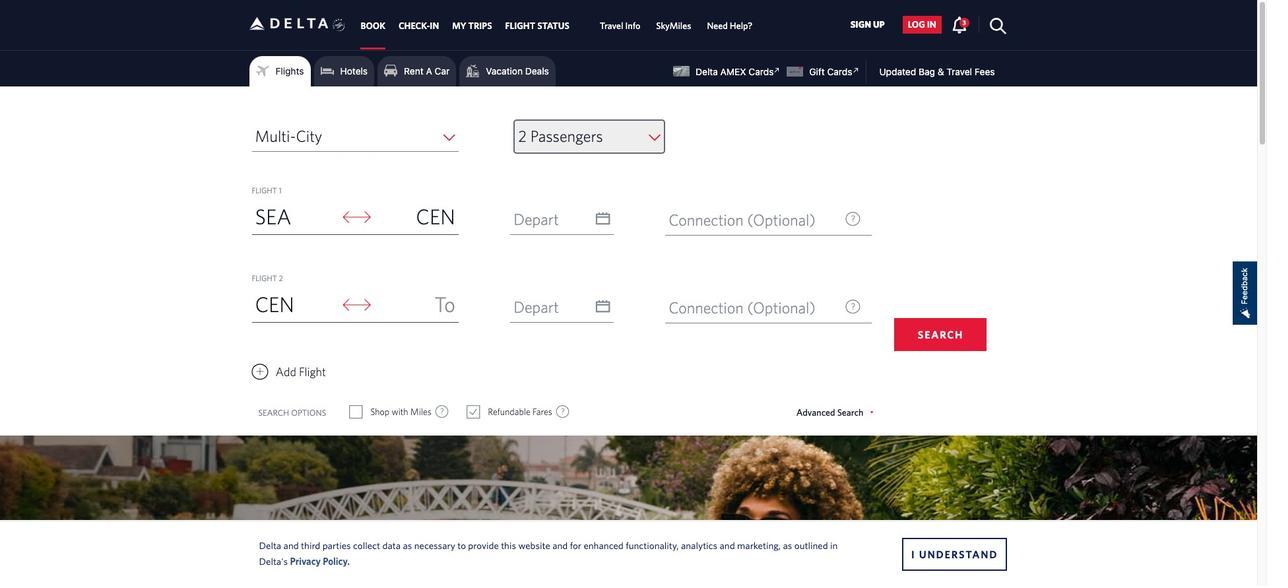Task type: describe. For each thing, give the bounding box(es) containing it.
sign up link
[[845, 16, 890, 34]]

cen for cen link to the left
[[255, 292, 294, 316]]

sign
[[851, 19, 872, 30]]

depart button
[[510, 292, 614, 322]]

add
[[276, 365, 296, 379]]

(optional) for to
[[747, 298, 816, 317]]

analytics
[[681, 540, 718, 551]]

bag
[[919, 66, 936, 77]]

advanced search
[[797, 407, 864, 418]]

outlined
[[795, 540, 828, 551]]

help?
[[730, 21, 753, 31]]

privacy policy.
[[290, 556, 350, 567]]

2 as from the left
[[783, 540, 793, 551]]

policy.
[[323, 556, 350, 567]]

privacy
[[290, 556, 321, 567]]

flight for cen
[[252, 273, 277, 283]]

1 as from the left
[[403, 540, 412, 551]]

search
[[838, 407, 864, 418]]

skymiles
[[656, 21, 692, 31]]

fees
[[975, 66, 995, 77]]

connection (optional) link for to
[[666, 292, 872, 324]]

3 and from the left
[[720, 540, 735, 551]]

flights
[[276, 65, 304, 77]]

gift cards link
[[787, 64, 862, 77]]

third
[[301, 540, 320, 551]]

my trips
[[452, 21, 492, 31]]

connection (optional) for to
[[669, 298, 816, 317]]

log
[[908, 19, 926, 30]]

gift cards
[[810, 66, 853, 77]]

website
[[519, 540, 550, 551]]

advanced search link
[[797, 407, 874, 418]]

log in button
[[903, 16, 942, 34]]

provide
[[468, 540, 499, 551]]

3 link
[[952, 16, 970, 33]]

delta air lines image
[[249, 3, 328, 44]]

a
[[426, 65, 432, 77]]

to
[[458, 540, 466, 551]]

connection for cen
[[669, 211, 744, 229]]

1
[[279, 186, 282, 195]]

status
[[538, 21, 570, 31]]

add flight button
[[252, 362, 326, 382]]

deals
[[525, 65, 549, 77]]

depart button
[[510, 204, 614, 234]]

options
[[291, 408, 326, 418]]

sea link
[[252, 200, 338, 234]]

2 cards from the left
[[828, 66, 853, 77]]

connection (optional) for cen
[[669, 211, 816, 229]]

delta and third parties collect data as necessary to provide this website and for enhanced functionality, analytics and marketing, as outlined in delta's
[[259, 540, 838, 567]]

none text field inside book tab panel
[[510, 292, 614, 323]]

&
[[938, 66, 945, 77]]

(optional) for cen
[[747, 211, 816, 229]]

2 Passengers field
[[515, 121, 664, 153]]

trips
[[468, 21, 492, 31]]

2 inside field
[[518, 127, 527, 145]]

flight 2
[[252, 273, 283, 283]]

connection (optional) link for cen
[[666, 205, 872, 236]]

in
[[430, 21, 439, 31]]

travel info link
[[600, 14, 641, 38]]

sea
[[255, 204, 291, 228]]

Refundable Fares checkbox
[[468, 405, 479, 419]]

to
[[435, 292, 455, 316]]

vacation deals
[[486, 65, 549, 77]]

necessary
[[414, 540, 455, 551]]

check-
[[399, 21, 430, 31]]

shop
[[370, 407, 390, 417]]

i understand
[[912, 548, 998, 560]]

0 vertical spatial cen link
[[373, 200, 459, 234]]

i understand button
[[903, 538, 1008, 571]]

rent a car
[[404, 65, 450, 77]]

add flight
[[276, 365, 326, 379]]

for
[[570, 540, 582, 551]]

city
[[296, 127, 322, 145]]

delta's
[[259, 556, 288, 567]]

search options
[[258, 408, 326, 418]]

need help? link
[[707, 14, 753, 38]]

sign up
[[851, 19, 885, 30]]

my
[[452, 21, 466, 31]]

understand
[[919, 548, 998, 560]]

delta for delta amex cards
[[696, 66, 718, 77]]

Shop with Miles checkbox
[[350, 405, 362, 419]]

i
[[912, 548, 916, 560]]

enhanced
[[584, 540, 624, 551]]

amex
[[721, 66, 746, 77]]

in inside button
[[927, 19, 937, 30]]

to link
[[373, 288, 459, 322]]

3
[[963, 18, 966, 26]]

updated bag & travel fees link
[[867, 66, 995, 77]]

this
[[501, 540, 516, 551]]

vacation
[[486, 65, 523, 77]]

this link opens another site in a new window that may not follow the same accessibility policies as delta air lines. image for delta amex cards
[[771, 64, 784, 77]]



Task type: locate. For each thing, give the bounding box(es) containing it.
my trips link
[[452, 14, 492, 38]]

0 horizontal spatial and
[[284, 540, 299, 551]]

1 horizontal spatial 2
[[518, 127, 527, 145]]

0 horizontal spatial cards
[[749, 66, 774, 77]]

travel right &
[[947, 66, 972, 77]]

1 horizontal spatial search
[[918, 329, 964, 341]]

1 horizontal spatial cards
[[828, 66, 853, 77]]

1 vertical spatial in
[[831, 540, 838, 551]]

need help?
[[707, 21, 753, 31]]

fares
[[533, 407, 552, 417]]

cards right gift
[[828, 66, 853, 77]]

connection (optional) link
[[666, 205, 872, 236], [666, 292, 872, 324]]

hotels
[[340, 65, 368, 77]]

updated bag & travel fees
[[880, 66, 995, 77]]

cen
[[416, 204, 455, 228], [255, 292, 294, 316]]

1 this link opens another site in a new window that may not follow the same accessibility policies as delta air lines. image from the left
[[771, 64, 784, 77]]

1 vertical spatial depart
[[514, 298, 559, 316]]

1 horizontal spatial cen
[[416, 204, 455, 228]]

1 vertical spatial (optional)
[[747, 298, 816, 317]]

0 vertical spatial travel
[[600, 21, 624, 31]]

tab list containing book
[[354, 0, 761, 50]]

multi-
[[255, 127, 296, 145]]

this link opens another site in a new window that may not follow the same accessibility policies as delta air lines. image right gift
[[850, 64, 862, 77]]

with
[[392, 407, 408, 417]]

1 vertical spatial cen
[[255, 292, 294, 316]]

travel info
[[600, 21, 641, 31]]

tab list
[[354, 0, 761, 50]]

Multi-City field
[[252, 121, 459, 152]]

this link opens another site in a new window that may not follow the same accessibility policies as delta air lines. image inside gift cards link
[[850, 64, 862, 77]]

search inside button
[[918, 329, 964, 341]]

this link opens another site in a new window that may not follow the same accessibility policies as delta air lines. image inside delta amex cards link
[[771, 64, 784, 77]]

check-in
[[399, 21, 439, 31]]

log in
[[908, 19, 937, 30]]

0 vertical spatial (optional)
[[747, 211, 816, 229]]

delta inside delta and third parties collect data as necessary to provide this website and for enhanced functionality, analytics and marketing, as outlined in delta's
[[259, 540, 281, 551]]

cen link
[[373, 200, 459, 234], [252, 288, 338, 322]]

2 and from the left
[[553, 540, 568, 551]]

2 connection (optional) from the top
[[669, 298, 816, 317]]

this link opens another site in a new window that may not follow the same accessibility policies as delta air lines. image
[[771, 64, 784, 77], [850, 64, 862, 77]]

1 connection (optional) from the top
[[669, 211, 816, 229]]

0 vertical spatial connection (optional)
[[669, 211, 816, 229]]

car
[[435, 65, 450, 77]]

1 horizontal spatial this link opens another site in a new window that may not follow the same accessibility policies as delta air lines. image
[[850, 64, 862, 77]]

2 (optional) from the top
[[747, 298, 816, 317]]

1 horizontal spatial as
[[783, 540, 793, 551]]

flight status link
[[505, 14, 570, 38]]

1 horizontal spatial in
[[927, 19, 937, 30]]

delta up the delta's
[[259, 540, 281, 551]]

1 vertical spatial search
[[258, 408, 289, 418]]

2 connection (optional) link from the top
[[666, 292, 872, 324]]

1 connection (optional) link from the top
[[666, 205, 872, 236]]

1 vertical spatial cen link
[[252, 288, 338, 322]]

travel left info
[[600, 21, 624, 31]]

0 vertical spatial cen
[[416, 204, 455, 228]]

flight inside button
[[299, 365, 326, 379]]

1 vertical spatial delta
[[259, 540, 281, 551]]

2 connection from the top
[[669, 298, 744, 317]]

as right data at the left of the page
[[403, 540, 412, 551]]

flight left 1
[[252, 186, 277, 195]]

up
[[873, 19, 885, 30]]

and right analytics
[[720, 540, 735, 551]]

in right log at the right of the page
[[927, 19, 937, 30]]

functionality,
[[626, 540, 679, 551]]

2
[[518, 127, 527, 145], [279, 273, 283, 283]]

0 vertical spatial in
[[927, 19, 937, 30]]

parties
[[323, 540, 351, 551]]

flight for sea
[[252, 186, 277, 195]]

data
[[383, 540, 401, 551]]

None text field
[[510, 292, 614, 323]]

1 vertical spatial connection (optional) link
[[666, 292, 872, 324]]

0 horizontal spatial 2
[[279, 273, 283, 283]]

depart for cen
[[514, 210, 559, 228]]

passengers
[[531, 127, 603, 145]]

connection for to
[[669, 298, 744, 317]]

book
[[361, 21, 386, 31]]

2 horizontal spatial and
[[720, 540, 735, 551]]

vacation deals link
[[466, 61, 549, 81]]

0 horizontal spatial cen
[[255, 292, 294, 316]]

this link opens another site in a new window that may not follow the same accessibility policies as delta air lines. image left gift
[[771, 64, 784, 77]]

1 horizontal spatial cen link
[[373, 200, 459, 234]]

flight
[[505, 21, 536, 31]]

2 passengers
[[518, 127, 603, 145]]

flight status
[[505, 21, 570, 31]]

rent
[[404, 65, 424, 77]]

0 vertical spatial connection
[[669, 211, 744, 229]]

1 vertical spatial connection
[[669, 298, 744, 317]]

flights link
[[256, 61, 304, 81]]

delta amex cards link
[[674, 64, 784, 77]]

skyteam image
[[333, 5, 345, 46]]

collect
[[353, 540, 380, 551]]

refundable
[[488, 407, 531, 417]]

2 depart from the top
[[514, 298, 559, 316]]

updated
[[880, 66, 917, 77]]

refundable fares
[[488, 407, 552, 417]]

1 depart from the top
[[514, 210, 559, 228]]

hotels link
[[321, 61, 368, 81]]

gift
[[810, 66, 825, 77]]

none text field inside book tab panel
[[510, 204, 614, 235]]

1 vertical spatial 2
[[279, 273, 283, 283]]

in inside delta and third parties collect data as necessary to provide this website and for enhanced functionality, analytics and marketing, as outlined in delta's
[[831, 540, 838, 551]]

1 vertical spatial connection (optional)
[[669, 298, 816, 317]]

0 horizontal spatial this link opens another site in a new window that may not follow the same accessibility policies as delta air lines. image
[[771, 64, 784, 77]]

delta amex cards
[[696, 66, 774, 77]]

0 horizontal spatial as
[[403, 540, 412, 551]]

1 horizontal spatial travel
[[947, 66, 972, 77]]

0 vertical spatial flight
[[252, 186, 277, 195]]

0 vertical spatial search
[[918, 329, 964, 341]]

0 horizontal spatial delta
[[259, 540, 281, 551]]

need
[[707, 21, 728, 31]]

1 and from the left
[[284, 540, 299, 551]]

depart
[[514, 210, 559, 228], [514, 298, 559, 316]]

privacy policy. link
[[290, 556, 350, 567]]

book tab panel
[[0, 86, 1258, 436]]

1 vertical spatial travel
[[947, 66, 972, 77]]

0 vertical spatial connection (optional) link
[[666, 205, 872, 236]]

check-in link
[[399, 14, 439, 38]]

flight 1
[[252, 186, 282, 195]]

2 left "passengers"
[[518, 127, 527, 145]]

marketing,
[[737, 540, 781, 551]]

0 horizontal spatial cen link
[[252, 288, 338, 322]]

delta for delta and third parties collect data as necessary to provide this website and for enhanced functionality, analytics and marketing, as outlined in delta's
[[259, 540, 281, 551]]

1 horizontal spatial and
[[553, 540, 568, 551]]

(optional)
[[747, 211, 816, 229], [747, 298, 816, 317]]

search for search
[[918, 329, 964, 341]]

in
[[927, 19, 937, 30], [831, 540, 838, 551]]

search
[[918, 329, 964, 341], [258, 408, 289, 418]]

search button
[[895, 318, 987, 351]]

depart for to
[[514, 298, 559, 316]]

0 horizontal spatial search
[[258, 408, 289, 418]]

1 vertical spatial flight
[[252, 273, 277, 283]]

travel
[[600, 21, 624, 31], [947, 66, 972, 77]]

None text field
[[510, 204, 614, 235]]

2 vertical spatial flight
[[299, 365, 326, 379]]

book link
[[361, 14, 386, 38]]

and left third
[[284, 540, 299, 551]]

0 vertical spatial 2
[[518, 127, 527, 145]]

as
[[403, 540, 412, 551], [783, 540, 793, 551]]

depart inside dropdown button
[[514, 298, 559, 316]]

1 connection from the top
[[669, 211, 744, 229]]

in right outlined
[[831, 540, 838, 551]]

flight down sea
[[252, 273, 277, 283]]

depart inside popup button
[[514, 210, 559, 228]]

flight right add
[[299, 365, 326, 379]]

miles
[[411, 407, 432, 417]]

2 this link opens another site in a new window that may not follow the same accessibility policies as delta air lines. image from the left
[[850, 64, 862, 77]]

0 horizontal spatial travel
[[600, 21, 624, 31]]

cen for the top cen link
[[416, 204, 455, 228]]

2 down sea
[[279, 273, 283, 283]]

0 horizontal spatial in
[[831, 540, 838, 551]]

as left outlined
[[783, 540, 793, 551]]

delta
[[696, 66, 718, 77], [259, 540, 281, 551]]

1 (optional) from the top
[[747, 211, 816, 229]]

search for search options
[[258, 408, 289, 418]]

0 vertical spatial delta
[[696, 66, 718, 77]]

skymiles link
[[656, 14, 692, 38]]

delta left 'amex'
[[696, 66, 718, 77]]

info
[[626, 21, 641, 31]]

1 horizontal spatial delta
[[696, 66, 718, 77]]

1 cards from the left
[[749, 66, 774, 77]]

rent a car link
[[384, 61, 450, 81]]

cards right 'amex'
[[749, 66, 774, 77]]

this link opens another site in a new window that may not follow the same accessibility policies as delta air lines. image for gift cards
[[850, 64, 862, 77]]

and left for
[[553, 540, 568, 551]]

0 vertical spatial depart
[[514, 210, 559, 228]]



Task type: vqa. For each thing, say whether or not it's contained in the screenshot.
sign
yes



